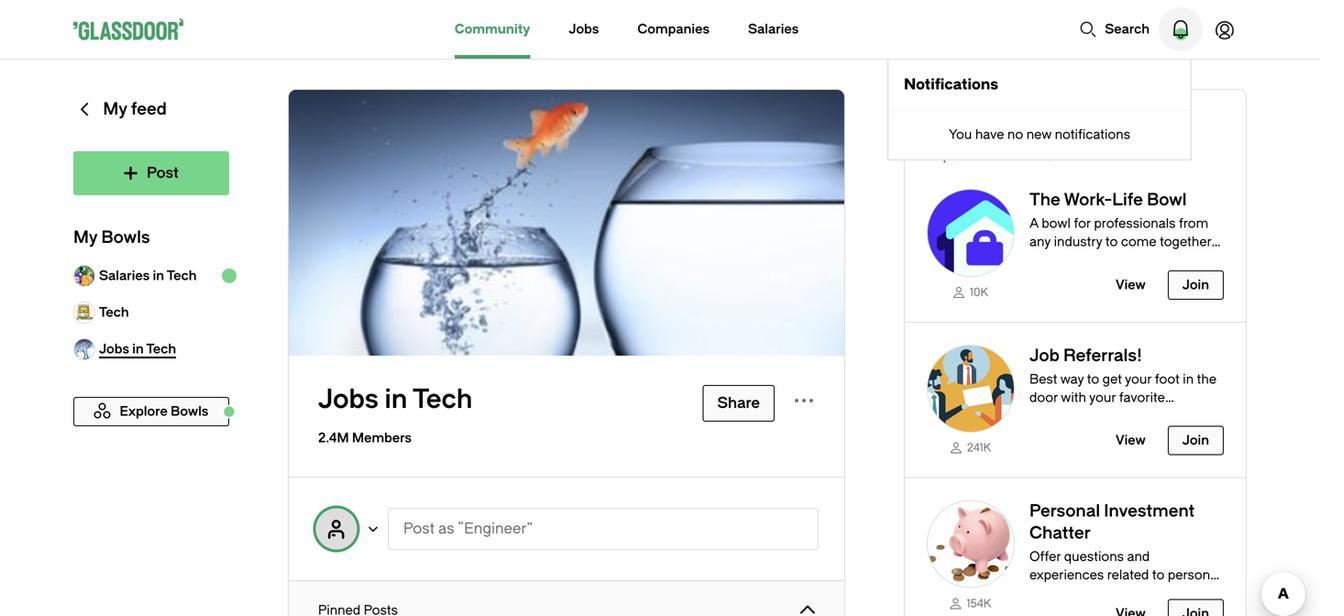 Task type: locate. For each thing, give the bounding box(es) containing it.
my
[[103, 100, 127, 119], [73, 228, 97, 247]]

community
[[455, 22, 530, 37]]

my left the feed
[[103, 100, 127, 119]]

as
[[439, 520, 455, 537]]

jobs up 2.4m
[[318, 384, 379, 415]]

jobs left companies on the top of the page
[[569, 22, 599, 37]]

the
[[1105, 253, 1125, 268]]

offer
[[1030, 549, 1061, 564]]

companies
[[638, 22, 710, 37]]

members
[[352, 431, 412, 446]]

1 horizontal spatial in
[[385, 384, 408, 415]]

tech
[[167, 268, 197, 283], [99, 305, 129, 320], [413, 384, 473, 415]]

notifications
[[1055, 127, 1131, 142]]

2 image for bowl image from the top
[[927, 345, 1015, 433]]

industry
[[1054, 234, 1103, 249]]

explore
[[927, 148, 975, 163]]

salaries in tech
[[99, 268, 197, 283]]

happenings
[[1030, 271, 1101, 286]]

154k
[[967, 597, 992, 610]]

10k link
[[927, 284, 1015, 300]]

241k link
[[927, 440, 1015, 455]]

1 horizontal spatial my
[[103, 100, 127, 119]]

image for bowl image for job referrals!
[[927, 345, 1015, 433]]

salaries
[[748, 22, 799, 37], [99, 268, 150, 283]]

0 horizontal spatial bowls
[[101, 228, 150, 247]]

investments
[[1104, 586, 1179, 601]]

1 horizontal spatial jobs
[[569, 22, 599, 37]]

image for bowl image up "10k" link on the right top of page
[[927, 189, 1015, 277]]

post
[[404, 520, 435, 537]]

life
[[1113, 190, 1143, 210]]

for
[[1013, 112, 1043, 138], [1074, 216, 1091, 231]]

you
[[1048, 112, 1087, 138]]

discuss
[[1056, 253, 1102, 268]]

1 vertical spatial salaries
[[99, 268, 150, 283]]

0 horizontal spatial salaries
[[99, 268, 150, 283]]

and down experiences
[[1078, 586, 1101, 601]]

day-
[[1128, 253, 1156, 268]]

to
[[1106, 234, 1118, 249], [1153, 568, 1165, 583]]

job referrals!
[[1030, 346, 1143, 365]]

1 horizontal spatial bowls
[[997, 148, 1035, 163]]

my up the salaries in tech link
[[73, 228, 97, 247]]

0 vertical spatial bowls
[[997, 148, 1035, 163]]

have
[[976, 127, 1005, 142]]

1 vertical spatial in
[[385, 384, 408, 415]]

bowls
[[997, 148, 1035, 163], [101, 228, 150, 247]]

bowls up salaries in tech
[[101, 228, 150, 247]]

bowl
[[1147, 190, 1187, 210]]

for left you at the top of page
[[1013, 112, 1043, 138]]

related
[[1108, 568, 1150, 583]]

1 horizontal spatial for
[[1074, 216, 1091, 231]]

in up tech link at the left of the page
[[153, 268, 164, 283]]

1 horizontal spatial and
[[1078, 586, 1101, 601]]

explore all bowls link
[[927, 145, 1246, 167]]

0 horizontal spatial my
[[73, 228, 97, 247]]

0 vertical spatial to
[[1106, 234, 1118, 249]]

0 vertical spatial salaries
[[748, 22, 799, 37]]

0 horizontal spatial to
[[1106, 234, 1118, 249]]

0 horizontal spatial jobs
[[318, 384, 379, 415]]

jobs in tech
[[318, 384, 473, 415]]

day
[[1174, 253, 1195, 268]]

0 vertical spatial tech
[[167, 268, 197, 283]]

work-
[[1064, 190, 1113, 210]]

241k
[[967, 442, 991, 454]]

job
[[1030, 346, 1060, 365]]

image for bowl image up 241k link
[[927, 345, 1015, 433]]

referrals!
[[1064, 346, 1143, 365]]

in up members
[[385, 384, 408, 415]]

0 horizontal spatial tech
[[99, 305, 129, 320]]

investment
[[1104, 502, 1195, 521]]

bowls down no
[[997, 148, 1035, 163]]

salaries in tech link
[[73, 258, 229, 294]]

0 vertical spatial in
[[153, 268, 164, 283]]

2 vertical spatial tech
[[413, 384, 473, 415]]

my bowls
[[73, 228, 150, 247]]

post as "engineer" button
[[388, 508, 819, 550]]

jobs
[[569, 22, 599, 37], [318, 384, 379, 415]]

1 vertical spatial bowls
[[101, 228, 150, 247]]

work-
[[1119, 271, 1155, 286]]

a
[[1030, 216, 1039, 231]]

1 image for bowl image from the top
[[927, 189, 1015, 277]]

1 vertical spatial to
[[1153, 568, 1165, 583]]

bowl
[[1042, 216, 1071, 231]]

0 horizontal spatial and
[[1030, 253, 1053, 268]]

0 vertical spatial jobs
[[569, 22, 599, 37]]

the work-life bowl a bowl for professionals from any industry to come together and discuss the day-to-day happenings of work-life.
[[1030, 190, 1212, 286]]

1 vertical spatial jobs
[[318, 384, 379, 415]]

finance
[[1030, 586, 1075, 601]]

0 vertical spatial for
[[1013, 112, 1043, 138]]

personal investment chatter offer questions and experiences related to personal finance and investments
[[1030, 502, 1221, 601]]

image for bowl image up 154k link
[[927, 500, 1015, 588]]

for up industry
[[1074, 216, 1091, 231]]

and down any
[[1030, 253, 1053, 268]]

jobs for jobs
[[569, 22, 599, 37]]

salaries inside the salaries in tech link
[[99, 268, 150, 283]]

and up related
[[1128, 549, 1150, 564]]

jobs link
[[569, 0, 599, 59]]

to up 'investments'
[[1153, 568, 1165, 583]]

1 horizontal spatial tech
[[167, 268, 197, 283]]

companies link
[[638, 0, 710, 59]]

and
[[1030, 253, 1053, 268], [1128, 549, 1150, 564], [1078, 586, 1101, 601]]

toogle identity image
[[315, 507, 359, 551]]

of
[[1104, 271, 1116, 286]]

2.4m
[[318, 431, 349, 446]]

search
[[1105, 22, 1150, 37]]

2 horizontal spatial tech
[[413, 384, 473, 415]]

1 vertical spatial for
[[1074, 216, 1091, 231]]

bowls™ for you
[[927, 112, 1087, 138]]

1 vertical spatial image for bowl image
[[927, 345, 1015, 433]]

3 image for bowl image from the top
[[927, 500, 1015, 588]]

0 vertical spatial image for bowl image
[[927, 189, 1015, 277]]

in
[[153, 268, 164, 283], [385, 384, 408, 415]]

1 horizontal spatial salaries
[[748, 22, 799, 37]]

questions
[[1065, 549, 1124, 564]]

2 vertical spatial image for bowl image
[[927, 500, 1015, 588]]

0 horizontal spatial in
[[153, 268, 164, 283]]

to up the
[[1106, 234, 1118, 249]]

new
[[1027, 127, 1052, 142]]

tech link
[[73, 294, 229, 331]]

1 vertical spatial my
[[73, 228, 97, 247]]

0 vertical spatial and
[[1030, 253, 1053, 268]]

image for bowl image
[[927, 189, 1015, 277], [927, 345, 1015, 433], [927, 500, 1015, 588]]

to inside the work-life bowl a bowl for professionals from any industry to come together and discuss the day-to-day happenings of work-life.
[[1106, 234, 1118, 249]]

2 vertical spatial and
[[1078, 586, 1101, 601]]

2 horizontal spatial and
[[1128, 549, 1150, 564]]

1 horizontal spatial to
[[1153, 568, 1165, 583]]

0 vertical spatial my
[[103, 100, 127, 119]]



Task type: describe. For each thing, give the bounding box(es) containing it.
2.4m members
[[318, 431, 412, 446]]

professionals
[[1094, 216, 1176, 231]]

to-
[[1156, 253, 1174, 268]]

no
[[1008, 127, 1024, 142]]

in for jobs
[[385, 384, 408, 415]]

my for my bowls
[[73, 228, 97, 247]]

for inside the work-life bowl a bowl for professionals from any industry to come together and discuss the day-to-day happenings of work-life.
[[1074, 216, 1091, 231]]

any
[[1030, 234, 1051, 249]]

the
[[1030, 190, 1061, 210]]

1 vertical spatial and
[[1128, 549, 1150, 564]]

my feed link
[[73, 89, 229, 151]]

10k
[[970, 286, 989, 299]]

together
[[1160, 234, 1212, 249]]

salaries for salaries in tech
[[99, 268, 150, 283]]

and inside the work-life bowl a bowl for professionals from any industry to come together and discuss the day-to-day happenings of work-life.
[[1030, 253, 1053, 268]]

image for bowl image for personal investment chatter
[[927, 500, 1015, 588]]

0 horizontal spatial for
[[1013, 112, 1043, 138]]

salaries link
[[748, 0, 799, 59]]

1 vertical spatial tech
[[99, 305, 129, 320]]

you have no new notifications
[[949, 127, 1131, 142]]

you
[[949, 127, 972, 142]]

image for bowl image for the work-life bowl
[[927, 189, 1015, 277]]

explore all bowls
[[927, 148, 1035, 163]]

personal
[[1030, 502, 1101, 521]]

tech for salaries in tech
[[167, 268, 197, 283]]

all
[[978, 148, 994, 163]]

chatter
[[1030, 524, 1091, 543]]

search button
[[1070, 11, 1159, 48]]

notifications
[[904, 76, 999, 93]]

my feed
[[103, 100, 167, 119]]

post as "engineer"
[[404, 520, 533, 537]]

feed
[[131, 100, 167, 119]]

to inside personal investment chatter offer questions and experiences related to personal finance and investments
[[1153, 568, 1165, 583]]

come
[[1121, 234, 1157, 249]]

in for salaries
[[153, 268, 164, 283]]

personal
[[1168, 568, 1221, 583]]

154k link
[[927, 596, 1015, 611]]

experiences
[[1030, 568, 1104, 583]]

salaries for salaries
[[748, 22, 799, 37]]

jobs for jobs in tech
[[318, 384, 379, 415]]

"engineer"
[[458, 520, 533, 537]]

from
[[1179, 216, 1209, 231]]

bowls™
[[927, 112, 1008, 138]]

my for my feed
[[103, 100, 127, 119]]

life.
[[1155, 271, 1176, 286]]

tech for jobs in tech
[[413, 384, 473, 415]]

community link
[[455, 0, 530, 59]]



Task type: vqa. For each thing, say whether or not it's contained in the screenshot.
ford motor company Link
no



